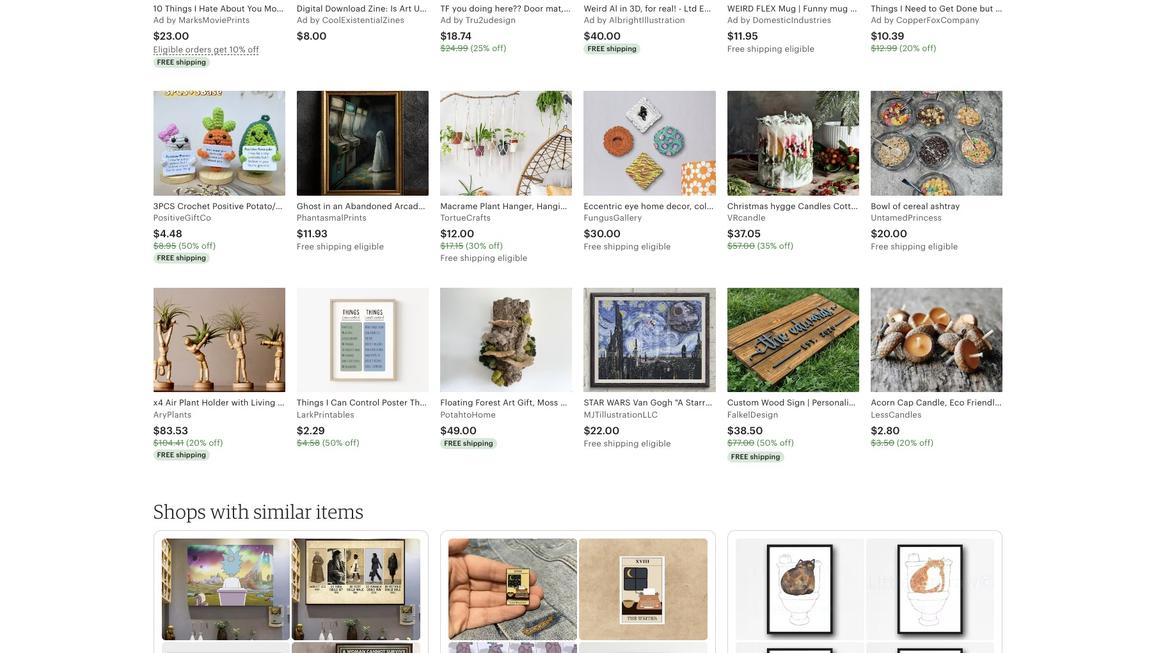 Task type: describe. For each thing, give the bounding box(es) containing it.
off
[[248, 45, 259, 54]]

fungusgallery
[[584, 213, 642, 223]]

y for 8.00
[[315, 15, 320, 25]]

$ inside fungusgallery $ 30.00 free shipping eligible
[[584, 228, 591, 240]]

shipping inside falkeldesign $ 38.50 $ 77.00 (50% off) free shipping
[[750, 453, 781, 461]]

free inside bowl of cereal ashtray untamedprincess $ 20.00 free shipping eligible
[[871, 242, 889, 252]]

37.05
[[734, 228, 761, 240]]

off) for 12.00
[[489, 241, 503, 251]]

$ inside mjtillustrationllc $ 22.00 free shipping eligible
[[584, 425, 591, 437]]

lesscandles
[[871, 410, 922, 420]]

christmas hygge candles cottagecore aesthetic apartment room | shelf decor holiday candles | handmade item | rustic holiday homemade decor image
[[728, 91, 860, 196]]

orders
[[185, 45, 212, 54]]

phantasmalprints
[[297, 213, 367, 223]]

free inside 'a d b y marksmovieprints $ 23.00 eligible orders get 10% off free shipping'
[[157, 58, 174, 66]]

bowl
[[871, 201, 891, 211]]

3pcs crochet positive potato/carrot/avocado,christmas gift for coworkers/family/friends,xmas stocking stuffers,crochet avocado/carrot plush image
[[153, 91, 285, 196]]

lesscandles $ 2.80 $ 3.50 (20% off)
[[871, 410, 934, 448]]

ghost in an abandoned arcade, nostalgia poster, art poster print, dark academia, gothic retro. image
[[297, 91, 429, 196]]

2.80
[[878, 425, 900, 437]]

57.00
[[733, 241, 755, 251]]

$ inside weird flex mug | funny mug | contortionist gift a d b y domesticindustries $ 11.95 free shipping eligible
[[728, 30, 734, 42]]

off) for 4.48
[[202, 241, 216, 251]]

cereal
[[904, 201, 928, 211]]

weird
[[728, 4, 754, 13]]

falkeldesign
[[728, 410, 779, 420]]

potahtohome
[[440, 410, 496, 420]]

vrcandle
[[728, 213, 766, 223]]

a for 8.00
[[297, 15, 303, 25]]

(50% for 4.48
[[179, 241, 199, 251]]

shipping inside fungusgallery $ 30.00 free shipping eligible
[[604, 242, 639, 252]]

positivegiftco
[[153, 213, 211, 223]]

shipping inside a d b y albrightillustration $ 40.00 free shipping
[[607, 45, 637, 53]]

aryplants
[[153, 410, 191, 420]]

shipping inside tortuecrafts $ 12.00 $ 17.15 (30% off) free shipping eligible
[[460, 254, 496, 263]]

off) for 38.50
[[780, 438, 794, 448]]

off) for 2.29
[[345, 438, 359, 448]]

shops
[[153, 500, 206, 523]]

larkprintables
[[297, 410, 354, 420]]

8.95
[[159, 241, 176, 251]]

shipping inside bowl of cereal ashtray untamedprincess $ 20.00 free shipping eligible
[[891, 242, 926, 252]]

mug
[[830, 4, 848, 13]]

off) inside a d b y tru2udesign $ 18.74 $ 24.99 (25% off)
[[492, 44, 507, 53]]

weird flex mug | funny mug | contortionist gift a d b y domesticindustries $ 11.95 free shipping eligible
[[728, 4, 925, 54]]

y for 10.39
[[890, 15, 894, 25]]

d inside weird flex mug | funny mug | contortionist gift a d b y domesticindustries $ 11.95 free shipping eligible
[[733, 15, 739, 25]]

tortuecrafts $ 12.00 $ 17.15 (30% off) free shipping eligible
[[440, 213, 528, 263]]

17.15
[[446, 241, 464, 251]]

eccentric eye home decor, colorful creepy art, witchy surreal eyeball sculpture oddity, funky weird stuff wall decor image
[[584, 91, 716, 196]]

get
[[214, 45, 227, 54]]

ashtray
[[931, 201, 960, 211]]

3.50
[[877, 438, 895, 448]]

aryplants $ 83.53 $ 104.41 (20% off) free shipping
[[153, 410, 223, 459]]

b for 8.00
[[310, 15, 316, 25]]

20.00
[[878, 228, 908, 240]]

eligible inside weird flex mug | funny mug | contortionist gift a d b y domesticindustries $ 11.95 free shipping eligible
[[785, 44, 815, 54]]

30.00
[[591, 228, 621, 240]]

24.99
[[446, 44, 468, 53]]

a d b y albrightillustration $ 40.00 free shipping
[[584, 15, 685, 53]]

10%
[[230, 45, 246, 54]]

12.00
[[447, 228, 474, 240]]

free inside weird flex mug | funny mug | contortionist gift a d b y domesticindustries $ 11.95 free shipping eligible
[[728, 44, 745, 54]]

(20% for 2.80
[[897, 438, 917, 448]]

11.93
[[303, 228, 328, 240]]

2.29
[[303, 425, 325, 437]]

a d b y coolexistentialzines $ 8.00
[[297, 15, 404, 42]]

domesticindustries
[[753, 15, 832, 25]]

off) for 37.05
[[779, 241, 794, 251]]

star wars van gogh "a starry wars night" giclee art print - wall art, painting, gift for her, gift for home, gift for him, pop art image
[[584, 288, 716, 393]]

untamedprincess
[[871, 213, 942, 223]]

d for 18.74
[[446, 15, 451, 25]]

11.95
[[734, 30, 758, 42]]

fungusgallery $ 30.00 free shipping eligible
[[584, 213, 671, 252]]

$ inside phantasmalprints $ 11.93 free shipping eligible
[[297, 228, 303, 240]]

(30%
[[466, 241, 486, 251]]

12.99
[[877, 44, 898, 53]]

acorn cap candle, eco friendly floating cinnamon scented candles, holiday ornaments, autumn candles, christmas gift, hygge home decor image
[[871, 288, 1003, 393]]

eligible orders get 10% off button
[[153, 44, 285, 56]]

d for 40.00
[[590, 15, 595, 25]]

x4 air plant holder with living air plant, gift for plant lover, small plant desktop decor, housewarming gift for family, indoor plant image
[[153, 288, 285, 393]]

tru2udesign
[[466, 15, 516, 25]]

22.00
[[591, 425, 620, 437]]

a for 40.00
[[584, 15, 590, 25]]

(50% for 38.50
[[757, 438, 778, 448]]

free for 4.48
[[157, 254, 174, 262]]

bowl of cereal ashtray image
[[871, 91, 1003, 196]]

shipping inside mjtillustrationllc $ 22.00 free shipping eligible
[[604, 439, 639, 448]]

phantasmalprints $ 11.93 free shipping eligible
[[297, 213, 384, 252]]

a d b y marksmovieprints $ 23.00 eligible orders get 10% off free shipping
[[153, 15, 259, 66]]

40.00
[[591, 30, 621, 42]]

coolexistentialzines
[[322, 15, 404, 25]]

23.00
[[160, 30, 189, 42]]

b for 23.00
[[167, 15, 172, 25]]

bowl of cereal ashtray untamedprincess $ 20.00 free shipping eligible
[[871, 201, 960, 252]]



Task type: locate. For each thing, give the bounding box(es) containing it.
(50% inside falkeldesign $ 38.50 $ 77.00 (50% off) free shipping
[[757, 438, 778, 448]]

b down weird
[[741, 15, 746, 25]]

d inside a d b y tru2udesign $ 18.74 $ 24.99 (25% off)
[[446, 15, 451, 25]]

d
[[159, 15, 164, 25], [302, 15, 308, 25], [446, 15, 451, 25], [590, 15, 595, 25], [733, 15, 739, 25], [877, 15, 882, 25]]

free down 30.00
[[584, 242, 602, 252]]

b inside a d b y albrightillustration $ 40.00 free shipping
[[597, 15, 603, 25]]

off) right (35%
[[779, 241, 794, 251]]

$
[[153, 30, 160, 42], [297, 30, 303, 42], [440, 30, 447, 42], [584, 30, 591, 42], [728, 30, 734, 42], [871, 30, 878, 42], [440, 44, 446, 53], [871, 44, 877, 53], [153, 228, 160, 240], [297, 228, 303, 240], [440, 228, 447, 240], [584, 228, 591, 240], [728, 228, 734, 240], [871, 228, 878, 240], [153, 241, 159, 251], [440, 241, 446, 251], [728, 241, 733, 251], [153, 425, 160, 437], [297, 425, 303, 437], [440, 425, 447, 437], [584, 425, 591, 437], [728, 425, 734, 437], [871, 425, 878, 437], [153, 438, 159, 448], [297, 438, 302, 448], [728, 438, 733, 448], [871, 438, 877, 448]]

free inside aryplants $ 83.53 $ 104.41 (20% off) free shipping
[[157, 451, 174, 459]]

free inside phantasmalprints $ 11.93 free shipping eligible
[[297, 242, 314, 252]]

larkprintables $ 2.29 $ 4.58 (50% off)
[[297, 410, 359, 448]]

y inside the a d b y coolexistentialzines $ 8.00
[[315, 15, 320, 25]]

1 horizontal spatial (50%
[[322, 438, 343, 448]]

shipping
[[747, 44, 783, 54], [607, 45, 637, 53], [176, 58, 206, 66], [317, 242, 352, 252], [604, 242, 639, 252], [891, 242, 926, 252], [460, 254, 496, 263], [176, 254, 206, 262], [604, 439, 639, 448], [463, 439, 493, 447], [176, 451, 206, 459], [750, 453, 781, 461]]

a for 18.74
[[440, 15, 446, 25]]

macrame plant hanger, hanging planter indoor, small large hanging plant pot holder, boho home decor ideas, houseplant wall planter, wall art image
[[440, 91, 572, 196]]

falkeldesign $ 38.50 $ 77.00 (50% off) free shipping
[[728, 410, 794, 461]]

d up 40.00
[[590, 15, 595, 25]]

b inside a d b y copperfoxcompany $ 10.39 $ 12.99 (20% off)
[[884, 15, 890, 25]]

shipping down '(30%' on the left top of the page
[[460, 254, 496, 263]]

(50%
[[179, 241, 199, 251], [322, 438, 343, 448], [757, 438, 778, 448]]

shipping inside weird flex mug | funny mug | contortionist gift a d b y domesticindustries $ 11.95 free shipping eligible
[[747, 44, 783, 54]]

(50% for 2.29
[[322, 438, 343, 448]]

b inside a d b y tru2udesign $ 18.74 $ 24.99 (25% off)
[[454, 15, 459, 25]]

y up 23.00
[[172, 15, 176, 25]]

free down 8.95
[[157, 254, 174, 262]]

49.00
[[447, 425, 477, 437]]

items
[[316, 500, 364, 523]]

1 a from the left
[[153, 15, 159, 25]]

d up 8.00
[[302, 15, 308, 25]]

eligible
[[785, 44, 815, 54], [354, 242, 384, 252], [641, 242, 671, 252], [929, 242, 958, 252], [498, 254, 528, 263], [641, 439, 671, 448]]

d for 10.39
[[877, 15, 882, 25]]

3 y from the left
[[459, 15, 463, 25]]

1 y from the left
[[172, 15, 176, 25]]

a left coolexistentialzines
[[297, 15, 303, 25]]

2 | from the left
[[851, 4, 853, 13]]

shipping inside phantasmalprints $ 11.93 free shipping eligible
[[317, 242, 352, 252]]

shipping down orders
[[176, 58, 206, 66]]

mjtillustrationllc
[[584, 410, 658, 420]]

1 horizontal spatial |
[[851, 4, 853, 13]]

b up 40.00
[[597, 15, 603, 25]]

off) down positivegiftco
[[202, 241, 216, 251]]

4.48
[[160, 228, 182, 240]]

shipping down 22.00 on the right bottom of page
[[604, 439, 639, 448]]

5 a from the left
[[728, 15, 733, 25]]

y up 40.00
[[602, 15, 607, 25]]

b up 18.74
[[454, 15, 459, 25]]

eligible
[[153, 45, 183, 54]]

a for 23.00
[[153, 15, 159, 25]]

6 a from the left
[[871, 15, 877, 25]]

(50% inside positivegiftco $ 4.48 $ 8.95 (50% off) free shipping
[[179, 241, 199, 251]]

a d b y tru2udesign $ 18.74 $ 24.99 (25% off)
[[440, 15, 516, 53]]

positivegiftco $ 4.48 $ 8.95 (50% off) free shipping
[[153, 213, 216, 262]]

$ inside bowl of cereal ashtray untamedprincess $ 20.00 free shipping eligible
[[871, 228, 878, 240]]

free inside mjtillustrationllc $ 22.00 free shipping eligible
[[584, 439, 602, 448]]

a inside a d b y albrightillustration $ 40.00 free shipping
[[584, 15, 590, 25]]

y for 18.74
[[459, 15, 463, 25]]

0 horizontal spatial |
[[799, 4, 801, 13]]

d down contortionist
[[877, 15, 882, 25]]

off) right 77.00
[[780, 438, 794, 448]]

8.00
[[303, 30, 327, 42]]

free for 38.50
[[731, 453, 749, 461]]

a down weird
[[728, 15, 733, 25]]

shops with similar items
[[153, 500, 364, 523]]

eligible inside fungusgallery $ 30.00 free shipping eligible
[[641, 242, 671, 252]]

gift
[[911, 4, 925, 13]]

y up 18.74
[[459, 15, 463, 25]]

(50% inside larkprintables $ 2.29 $ 4.58 (50% off)
[[322, 438, 343, 448]]

1 b from the left
[[167, 15, 172, 25]]

0 horizontal spatial (50%
[[179, 241, 199, 251]]

flex
[[756, 4, 776, 13]]

18.74
[[447, 30, 472, 42]]

d inside a d b y copperfoxcompany $ 10.39 $ 12.99 (20% off)
[[877, 15, 882, 25]]

y down weird
[[746, 15, 751, 25]]

off) right '(25%'
[[492, 44, 507, 53]]

b inside 'a d b y marksmovieprints $ 23.00 eligible orders get 10% off free shipping'
[[167, 15, 172, 25]]

(20% right 104.41
[[186, 438, 207, 448]]

(50% right 8.95
[[179, 241, 199, 251]]

off) inside lesscandles $ 2.80 $ 3.50 (20% off)
[[920, 438, 934, 448]]

mug
[[779, 4, 796, 13]]

shipping down 8.95
[[176, 254, 206, 262]]

b for 40.00
[[597, 15, 603, 25]]

d for 8.00
[[302, 15, 308, 25]]

a inside 'a d b y marksmovieprints $ 23.00 eligible orders get 10% off free shipping'
[[153, 15, 159, 25]]

|
[[799, 4, 801, 13], [851, 4, 853, 13]]

(20% right 3.50
[[897, 438, 917, 448]]

free inside potahtohome $ 49.00 free shipping
[[444, 439, 461, 447]]

6 y from the left
[[890, 15, 894, 25]]

free down 22.00 on the right bottom of page
[[584, 439, 602, 448]]

a d b y copperfoxcompany $ 10.39 $ 12.99 (20% off)
[[871, 15, 980, 53]]

off) inside aryplants $ 83.53 $ 104.41 (20% off) free shipping
[[209, 438, 223, 448]]

a inside weird flex mug | funny mug | contortionist gift a d b y domesticindustries $ 11.95 free shipping eligible
[[728, 15, 733, 25]]

copperfoxcompany
[[896, 15, 980, 25]]

(50% right 4.58
[[322, 438, 343, 448]]

10.39
[[878, 30, 905, 42]]

2 y from the left
[[315, 15, 320, 25]]

free down 20.00
[[871, 242, 889, 252]]

of
[[893, 201, 901, 211]]

free for b
[[588, 45, 605, 53]]

shipping inside potahtohome $ 49.00 free shipping
[[463, 439, 493, 447]]

free
[[588, 45, 605, 53], [157, 58, 174, 66], [157, 254, 174, 262], [444, 439, 461, 447], [157, 451, 174, 459], [731, 453, 749, 461]]

3 a from the left
[[440, 15, 446, 25]]

d inside a d b y albrightillustration $ 40.00 free shipping
[[590, 15, 595, 25]]

eligible inside mjtillustrationllc $ 22.00 free shipping eligible
[[641, 439, 671, 448]]

b for 18.74
[[454, 15, 459, 25]]

y inside a d b y copperfoxcompany $ 10.39 $ 12.99 (20% off)
[[890, 15, 894, 25]]

b inside the a d b y coolexistentialzines $ 8.00
[[310, 15, 316, 25]]

shipping down 77.00
[[750, 453, 781, 461]]

free down 77.00
[[731, 453, 749, 461]]

off) right 104.41
[[209, 438, 223, 448]]

4 y from the left
[[602, 15, 607, 25]]

$ inside 'a d b y marksmovieprints $ 23.00 eligible orders get 10% off free shipping'
[[153, 30, 160, 42]]

off) down larkprintables
[[345, 438, 359, 448]]

1 | from the left
[[799, 4, 801, 13]]

tortuecrafts
[[440, 213, 491, 223]]

(20% down '10.39'
[[900, 44, 920, 53]]

eligible inside bowl of cereal ashtray untamedprincess $ 20.00 free shipping eligible
[[929, 242, 958, 252]]

a down contortionist
[[871, 15, 877, 25]]

off) inside vrcandle $ 37.05 $ 57.00 (35% off)
[[779, 241, 794, 251]]

a inside a d b y copperfoxcompany $ 10.39 $ 12.99 (20% off)
[[871, 15, 877, 25]]

a up the '24.99'
[[440, 15, 446, 25]]

y down contortionist
[[890, 15, 894, 25]]

free inside falkeldesign $ 38.50 $ 77.00 (50% off) free shipping
[[731, 453, 749, 461]]

with
[[210, 500, 249, 523]]

4 a from the left
[[584, 15, 590, 25]]

floating forest art gift, moss on cork bark natural wall decor, ecofriendly hanging bark, preserved moss & mushrooms, vertical garden indoor image
[[440, 288, 572, 393]]

custom wood sign | personalized family name sign | last name pallet sign | wedding gift | home wall decor | anniversary gift image
[[728, 288, 860, 393]]

shipping down 49.00
[[463, 439, 493, 447]]

off) right '(30%' on the left top of the page
[[489, 241, 503, 251]]

d up 18.74
[[446, 15, 451, 25]]

3 b from the left
[[454, 15, 459, 25]]

a up 'eligible'
[[153, 15, 159, 25]]

5 b from the left
[[741, 15, 746, 25]]

off) for 83.53
[[209, 438, 223, 448]]

(20% inside aryplants $ 83.53 $ 104.41 (20% off) free shipping
[[186, 438, 207, 448]]

free down 'eligible'
[[157, 58, 174, 66]]

free down 40.00
[[588, 45, 605, 53]]

shipping down 40.00
[[607, 45, 637, 53]]

shipping down 11.93
[[317, 242, 352, 252]]

a left albrightillustration
[[584, 15, 590, 25]]

2 d from the left
[[302, 15, 308, 25]]

77.00
[[733, 438, 755, 448]]

38.50
[[734, 425, 763, 437]]

y inside a d b y albrightillustration $ 40.00 free shipping
[[602, 15, 607, 25]]

4 b from the left
[[597, 15, 603, 25]]

(35%
[[758, 241, 777, 251]]

potahtohome $ 49.00 free shipping
[[440, 410, 496, 447]]

off) inside a d b y copperfoxcompany $ 10.39 $ 12.99 (20% off)
[[922, 44, 937, 53]]

free down 49.00
[[444, 439, 461, 447]]

a for 10.39
[[871, 15, 877, 25]]

6 d from the left
[[877, 15, 882, 25]]

5 d from the left
[[733, 15, 739, 25]]

shipping down 11.95 at top
[[747, 44, 783, 54]]

y inside a d b y tru2udesign $ 18.74 $ 24.99 (25% off)
[[459, 15, 463, 25]]

off) for 2.80
[[920, 438, 934, 448]]

a inside the a d b y coolexistentialzines $ 8.00
[[297, 15, 303, 25]]

6 b from the left
[[884, 15, 890, 25]]

shipping down 104.41
[[176, 451, 206, 459]]

things i can control poster therapy office decor calm down corner school counselor mental health classroom poster anxiety what i can control image
[[297, 288, 429, 393]]

d inside the a d b y coolexistentialzines $ 8.00
[[302, 15, 308, 25]]

free
[[728, 44, 745, 54], [297, 242, 314, 252], [584, 242, 602, 252], [871, 242, 889, 252], [440, 254, 458, 263], [584, 439, 602, 448]]

shipping inside 'a d b y marksmovieprints $ 23.00 eligible orders get 10% off free shipping'
[[176, 58, 206, 66]]

4.58
[[302, 438, 320, 448]]

b up 23.00
[[167, 15, 172, 25]]

2 a from the left
[[297, 15, 303, 25]]

(50% down 38.50
[[757, 438, 778, 448]]

y for 23.00
[[172, 15, 176, 25]]

(20% for 83.53
[[186, 438, 207, 448]]

off) right 3.50
[[920, 438, 934, 448]]

b for 10.39
[[884, 15, 890, 25]]

(20%
[[900, 44, 920, 53], [186, 438, 207, 448], [897, 438, 917, 448]]

off) inside tortuecrafts $ 12.00 $ 17.15 (30% off) free shipping eligible
[[489, 241, 503, 251]]

b inside weird flex mug | funny mug | contortionist gift a d b y domesticindustries $ 11.95 free shipping eligible
[[741, 15, 746, 25]]

off) inside positivegiftco $ 4.48 $ 8.95 (50% off) free shipping
[[202, 241, 216, 251]]

d down weird
[[733, 15, 739, 25]]

shipping down 30.00
[[604, 242, 639, 252]]

y inside 'a d b y marksmovieprints $ 23.00 eligible orders get 10% off free shipping'
[[172, 15, 176, 25]]

d inside 'a d b y marksmovieprints $ 23.00 eligible orders get 10% off free shipping'
[[159, 15, 164, 25]]

free inside a d b y albrightillustration $ 40.00 free shipping
[[588, 45, 605, 53]]

free inside positivegiftco $ 4.48 $ 8.95 (50% off) free shipping
[[157, 254, 174, 262]]

vrcandle $ 37.05 $ 57.00 (35% off)
[[728, 213, 794, 251]]

104.41
[[159, 438, 184, 448]]

83.53
[[160, 425, 188, 437]]

a inside a d b y tru2udesign $ 18.74 $ 24.99 (25% off)
[[440, 15, 446, 25]]

3 d from the left
[[446, 15, 451, 25]]

a
[[153, 15, 159, 25], [297, 15, 303, 25], [440, 15, 446, 25], [584, 15, 590, 25], [728, 15, 733, 25], [871, 15, 877, 25]]

free for 83.53
[[157, 451, 174, 459]]

free down 104.41
[[157, 451, 174, 459]]

eligible inside phantasmalprints $ 11.93 free shipping eligible
[[354, 242, 384, 252]]

free down 11.93
[[297, 242, 314, 252]]

$ inside the a d b y coolexistentialzines $ 8.00
[[297, 30, 303, 42]]

(20% inside a d b y copperfoxcompany $ 10.39 $ 12.99 (20% off)
[[900, 44, 920, 53]]

1 d from the left
[[159, 15, 164, 25]]

shipping down 20.00
[[891, 242, 926, 252]]

shipping inside aryplants $ 83.53 $ 104.41 (20% off) free shipping
[[176, 451, 206, 459]]

y up 8.00
[[315, 15, 320, 25]]

free inside tortuecrafts $ 12.00 $ 17.15 (30% off) free shipping eligible
[[440, 254, 458, 263]]

4 d from the left
[[590, 15, 595, 25]]

mjtillustrationllc $ 22.00 free shipping eligible
[[584, 410, 671, 448]]

y inside weird flex mug | funny mug | contortionist gift a d b y domesticindustries $ 11.95 free shipping eligible
[[746, 15, 751, 25]]

$ inside a d b y albrightillustration $ 40.00 free shipping
[[584, 30, 591, 42]]

y for 40.00
[[602, 15, 607, 25]]

b
[[167, 15, 172, 25], [310, 15, 316, 25], [454, 15, 459, 25], [597, 15, 603, 25], [741, 15, 746, 25], [884, 15, 890, 25]]

off) inside larkprintables $ 2.29 $ 4.58 (50% off)
[[345, 438, 359, 448]]

b down contortionist
[[884, 15, 890, 25]]

eligible inside tortuecrafts $ 12.00 $ 17.15 (30% off) free shipping eligible
[[498, 254, 528, 263]]

off) down the copperfoxcompany
[[922, 44, 937, 53]]

marksmovieprints
[[179, 15, 250, 25]]

albrightillustration
[[609, 15, 685, 25]]

$ inside potahtohome $ 49.00 free shipping
[[440, 425, 447, 437]]

d up 23.00
[[159, 15, 164, 25]]

off)
[[492, 44, 507, 53], [922, 44, 937, 53], [202, 241, 216, 251], [489, 241, 503, 251], [779, 241, 794, 251], [209, 438, 223, 448], [345, 438, 359, 448], [780, 438, 794, 448], [920, 438, 934, 448]]

d for 23.00
[[159, 15, 164, 25]]

(20% inside lesscandles $ 2.80 $ 3.50 (20% off)
[[897, 438, 917, 448]]

similar
[[254, 500, 312, 523]]

b up 8.00
[[310, 15, 316, 25]]

2 horizontal spatial (50%
[[757, 438, 778, 448]]

5 y from the left
[[746, 15, 751, 25]]

shipping inside positivegiftco $ 4.48 $ 8.95 (50% off) free shipping
[[176, 254, 206, 262]]

free down 11.95 at top
[[728, 44, 745, 54]]

2 b from the left
[[310, 15, 316, 25]]

(25%
[[471, 44, 490, 53]]

free down 17.15
[[440, 254, 458, 263]]

funny
[[803, 4, 828, 13]]

free inside fungusgallery $ 30.00 free shipping eligible
[[584, 242, 602, 252]]

contortionist
[[855, 4, 909, 13]]

y
[[172, 15, 176, 25], [315, 15, 320, 25], [459, 15, 463, 25], [602, 15, 607, 25], [746, 15, 751, 25], [890, 15, 894, 25]]

off) inside falkeldesign $ 38.50 $ 77.00 (50% off) free shipping
[[780, 438, 794, 448]]



Task type: vqa. For each thing, say whether or not it's contained in the screenshot.
a d b y CopperFoxCompany $ 10.39 $ 12.99 (20% off)
yes



